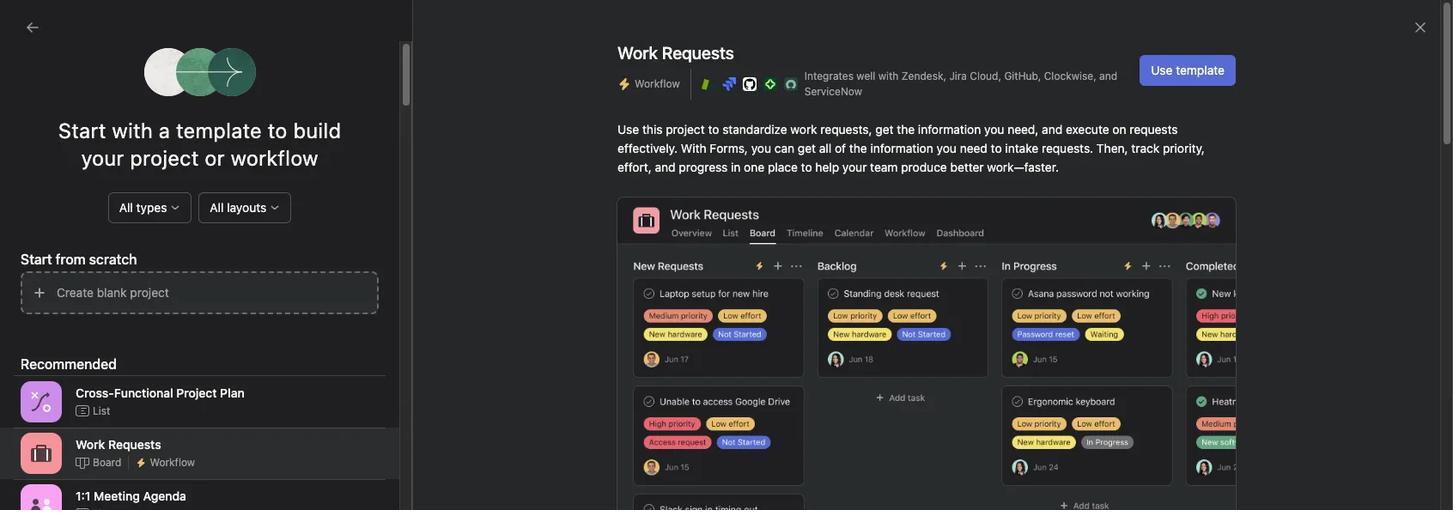 Task type: describe. For each thing, give the bounding box(es) containing it.
github
[[1004, 70, 1038, 82]]

produce
[[901, 160, 947, 174]]

have fun
[[350, 336, 399, 350]]

better
[[950, 160, 984, 174]]

or workflow
[[205, 146, 318, 170]]

cross-functional project plan
[[76, 385, 245, 400]]

zendesk image
[[701, 77, 715, 91]]

world domination link down the today – oct 30
[[879, 368, 972, 385]]

0 vertical spatial oct
[[934, 303, 951, 316]]

1 vertical spatial team
[[387, 302, 414, 317]]

invite
[[48, 480, 79, 495]]

template inside the start with a template to build your project or workflow
[[176, 119, 262, 143]]

1 horizontal spatial you
[[937, 141, 957, 155]]

fun"
[[460, 403, 484, 417]]

well
[[857, 70, 875, 82]]

clockwise
[[1044, 70, 1093, 82]]

follow
[[350, 403, 385, 417]]

to left help
[[801, 160, 812, 174]]

create blank project button
[[21, 271, 379, 314]]

work requests
[[618, 43, 734, 63]]

0 horizontal spatial you
[[751, 141, 771, 155]]

mario bowers mariobowers57@gmail.com
[[473, 79, 770, 134]]

all inside use this project to standardize work requests, get the information you need, and execute on requests effectively. with forms, you can get all of the information you need to intake requests. then, track priority, effort, and progress in one place to help your team produce better work—faster.
[[819, 141, 832, 155]]

from scratch
[[56, 252, 137, 267]]

make some snacks
[[350, 369, 455, 384]]

workspace
[[65, 399, 124, 414]]

world left jul
[[886, 370, 914, 383]]

goals
[[45, 248, 76, 263]]

about
[[1238, 266, 1270, 281]]

1 vertical spatial –
[[966, 337, 972, 350]]

requests,
[[821, 122, 872, 137]]

space
[[1127, 266, 1160, 281]]

set out of office button
[[1135, 147, 1246, 178]]

agenda
[[143, 488, 186, 503]]

start with a template to build your project or workflow
[[58, 119, 341, 170]]

to inside use this space to tell people about yourself.
[[1163, 266, 1174, 281]]

Completed checkbox
[[326, 366, 347, 387]]

clockwise image
[[763, 77, 777, 91]]

to up forms,
[[708, 122, 719, 137]]

world domination link inside the projects element
[[10, 304, 196, 332]]

need,
[[1008, 122, 1039, 137]]

team inside use this project to standardize work requests, get the information you need, and execute on requests effectively. with forms, you can get all of the information you need to intake requests. then, track priority, effort, and progress in one place to help your team produce better work—faster.
[[870, 160, 898, 174]]

1:1 meeting agenda image
[[31, 495, 52, 510]]

of inside use this project to standardize work requests, get the information you need, and execute on requests effectively. with forms, you can get all of the information you need to intake requests. then, track priority, effort, and progress in one place to help your team produce better work—faster.
[[835, 141, 846, 155]]

template inside use template button
[[1176, 63, 1225, 77]]

people
[[1197, 266, 1235, 281]]

meeting
[[94, 488, 140, 503]]

about me
[[1078, 228, 1153, 248]]

30
[[995, 337, 1008, 350]]

jul 30, 2026
[[947, 370, 1008, 383]]

use this project to standardize work requests, get the information you need, and execute on requests effectively. with forms, you can get all of the information you need to intake requests. then, track priority, effort, and progress in one place to help your team produce better work—faster.
[[618, 122, 1205, 174]]

servicenow image
[[784, 77, 798, 91]]

completed image
[[326, 366, 347, 387]]

completed image
[[326, 299, 347, 320]]

work requests
[[76, 437, 161, 451]]

go back image
[[26, 21, 40, 34]]

up
[[389, 403, 403, 417]]

office
[[1203, 155, 1235, 169]]

oct 24 – today
[[934, 303, 1008, 316]]

all for all types
[[119, 200, 133, 215]]

2026
[[982, 370, 1008, 383]]

my workspace link
[[10, 393, 196, 421]]

effort,
[[618, 160, 652, 174]]

requests
[[1130, 122, 1178, 137]]

integrates
[[805, 70, 854, 82]]

domination up the today – oct 30
[[904, 303, 959, 316]]

all layouts
[[210, 200, 266, 215]]

noahlottofthings@gmail.com
[[1137, 479, 1300, 493]]

0 vertical spatial –
[[970, 303, 976, 316]]

requests.
[[1042, 141, 1093, 155]]

projects
[[21, 281, 67, 295]]

work
[[76, 437, 105, 451]]

no
[[1098, 479, 1114, 494]]

use template
[[1151, 63, 1225, 77]]

1 horizontal spatial the
[[897, 122, 915, 137]]

make
[[350, 369, 380, 384]]

project for this
[[666, 122, 705, 137]]

functional
[[114, 385, 173, 400]]

blank
[[97, 285, 127, 300]]

cross-
[[76, 385, 114, 400]]

priority,
[[1163, 141, 1205, 155]]

a inside the start with a template to build your project or workflow
[[159, 119, 170, 143]]

jul
[[947, 370, 961, 383]]

world domination link up jul
[[866, 335, 959, 352]]

1 , from the left
[[943, 70, 946, 82]]

can
[[775, 141, 795, 155]]

view
[[934, 232, 958, 245]]

have
[[350, 336, 378, 350]]

project
[[176, 385, 217, 400]]

today – oct 30
[[934, 337, 1008, 350]]

mario bowers
[[473, 79, 634, 112]]

projects element
[[0, 273, 206, 362]]

start from scratch
[[21, 252, 137, 267]]

2 horizontal spatial you
[[984, 122, 1004, 137]]

yourself.
[[1078, 285, 1126, 300]]

close image
[[1414, 21, 1427, 34]]

team button
[[0, 369, 51, 386]]

need
[[960, 141, 988, 155]]

to right 'need'
[[991, 141, 1002, 155]]

all inside button
[[961, 232, 972, 245]]

effectively.
[[618, 141, 678, 155]]

forms,
[[710, 141, 748, 155]]

frequent collaborators
[[1078, 368, 1253, 387]]

out
[[1168, 155, 1186, 169]]

layouts
[[227, 200, 266, 215]]

0 horizontal spatial workflow
[[150, 456, 195, 469]]

1 horizontal spatial oct
[[974, 337, 992, 350]]

place
[[768, 160, 798, 174]]

teams element
[[0, 362, 206, 424]]



Task type: vqa. For each thing, say whether or not it's contained in the screenshot.
project within The 'Use This Project To Standardize Work Requests, Get The Information You Need, And Execute On Requests Effectively. With Forms, You Can Get All Of The Information You Need To Intake Requests. Then, Track Priority, Effort, And Progress In One Place To Help Your Team Produce Better Work—Faster.'
yes



Task type: locate. For each thing, give the bounding box(es) containing it.
your down inbox link
[[81, 146, 124, 170]]

this for space
[[1103, 266, 1123, 281]]

1 vertical spatial template
[[176, 119, 262, 143]]

1 all from the left
[[119, 200, 133, 215]]

1 horizontal spatial a
[[377, 302, 383, 317]]

, left clockwise
[[1038, 70, 1041, 82]]

1 vertical spatial project
[[130, 146, 199, 170]]

2 vertical spatial project
[[130, 285, 169, 300]]

0 horizontal spatial team
[[387, 302, 414, 317]]

world domination inside the projects element
[[45, 310, 144, 325]]

1 horizontal spatial workflow
[[635, 77, 680, 90]]

1 vertical spatial and
[[1042, 122, 1063, 137]]

2 horizontal spatial and
[[1099, 70, 1117, 82]]

all up help
[[819, 141, 832, 155]]

then,
[[1097, 141, 1128, 155]]

start
[[58, 119, 106, 143], [21, 252, 52, 267]]

3 , from the left
[[1038, 70, 1041, 82]]

jira
[[949, 70, 967, 82]]

use up yourself. on the bottom right of the page
[[1078, 266, 1100, 281]]

1 horizontal spatial of
[[1189, 155, 1200, 169]]

–
[[970, 303, 976, 316], [966, 337, 972, 350]]

all
[[119, 200, 133, 215], [210, 200, 224, 215]]

2 , from the left
[[998, 70, 1001, 82]]

build
[[293, 119, 341, 143]]

of
[[835, 141, 846, 155], [1189, 155, 1200, 169]]

– right 24
[[970, 303, 976, 316]]

to inside the start with a template to build your project or workflow
[[268, 119, 287, 143]]

domination inside the projects element
[[80, 310, 144, 325]]

of right the out
[[1189, 155, 1200, 169]]

, up execute
[[1093, 70, 1097, 82]]

0 vertical spatial information
[[918, 122, 981, 137]]

use for use this project to standardize work requests, get the information you need, and execute on requests effectively. with forms, you can get all of the information you need to intake requests. then, track priority, effort, and progress in one place to help your team produce better work—faster.
[[618, 122, 639, 137]]

start for start from scratch
[[21, 252, 52, 267]]

with right the well
[[878, 70, 899, 82]]

all inside the 'all types' popup button
[[119, 200, 133, 215]]

of down the requests,
[[835, 141, 846, 155]]

0 horizontal spatial all
[[119, 200, 133, 215]]

1 vertical spatial workflow
[[150, 456, 195, 469]]

team
[[21, 370, 51, 385]]

0 horizontal spatial use
[[618, 122, 639, 137]]

use for use this space to tell people about yourself.
[[1078, 266, 1100, 281]]

today up jul
[[934, 337, 963, 350]]

1 horizontal spatial template
[[1176, 63, 1225, 77]]

1 horizontal spatial get
[[875, 122, 894, 137]]

all left layouts
[[210, 200, 224, 215]]

project inside use this project to standardize work requests, get the information you need, and execute on requests effectively. with forms, you can get all of the information you need to intake requests. then, track priority, effort, and progress in one place to help your team produce better work—faster.
[[666, 122, 705, 137]]

your
[[81, 146, 124, 170], [842, 160, 867, 174]]

all left types on the top left
[[119, 200, 133, 215]]

0 vertical spatial a
[[159, 119, 170, 143]]

use inside use this space to tell people about yourself.
[[1078, 266, 1100, 281]]

30,
[[964, 370, 979, 383]]

2 vertical spatial use
[[1078, 266, 1100, 281]]

today right 24
[[979, 303, 1008, 316]]

in
[[731, 160, 741, 174]]

1 vertical spatial the
[[849, 141, 867, 155]]

1 horizontal spatial this
[[1103, 266, 1123, 281]]

all for all layouts
[[210, 200, 224, 215]]

work requests image
[[31, 443, 52, 464]]

1 vertical spatial with
[[112, 119, 153, 143]]

world domination up the today – oct 30
[[873, 303, 959, 316]]

integrates well with zendesk , jira cloud , github , clockwise , and servicenow
[[805, 70, 1117, 98]]

find
[[350, 302, 374, 317]]

all types button
[[108, 192, 192, 223]]

to up or workflow
[[268, 119, 287, 143]]

1 vertical spatial get
[[798, 141, 816, 155]]

your inside the start with a template to build your project or workflow
[[81, 146, 124, 170]]

this inside use this project to standardize work requests, get the information you need, and execute on requests effectively. with forms, you can get all of the information you need to intake requests. then, track priority, effort, and progress in one place to help your team produce better work—faster.
[[642, 122, 663, 137]]

1 horizontal spatial your
[[842, 160, 867, 174]]

this
[[642, 122, 663, 137], [1103, 266, 1123, 281]]

0 vertical spatial on
[[1113, 122, 1126, 137]]

world domination up jul
[[873, 336, 959, 349]]

set
[[1146, 155, 1164, 169]]

on up then,
[[1113, 122, 1126, 137]]

get right the requests,
[[875, 122, 894, 137]]

0 horizontal spatial all
[[819, 141, 832, 155]]

template up or workflow
[[176, 119, 262, 143]]

use inside use this project to standardize work requests, get the information you need, and execute on requests effectively. with forms, you can get all of the information you need to intake requests. then, track priority, effort, and progress in one place to help your team produce better work—faster.
[[618, 122, 639, 137]]

team
[[870, 160, 898, 174], [387, 302, 414, 317]]

information up 'need'
[[918, 122, 981, 137]]

1 horizontal spatial team
[[870, 160, 898, 174]]

you down standardize
[[751, 141, 771, 155]]

on inside use this project to standardize work requests, get the information you need, and execute on requests effectively. with forms, you can get all of the information you need to intake requests. then, track priority, effort, and progress in one place to help your team produce better work—faster.
[[1113, 122, 1126, 137]]

you left 'need'
[[937, 141, 957, 155]]

one
[[744, 160, 765, 174]]

1 vertical spatial use
[[618, 122, 639, 137]]

use this space to tell people about yourself.
[[1078, 266, 1270, 300]]

create
[[57, 285, 94, 300]]

world left 24
[[873, 303, 901, 316]]

domination up jul
[[904, 336, 959, 349]]

standardize
[[722, 122, 787, 137]]

oct left 24
[[934, 303, 951, 316]]

1 horizontal spatial start
[[58, 119, 106, 143]]

1 vertical spatial a
[[377, 302, 383, 317]]

create blank project
[[57, 285, 169, 300]]

project
[[666, 122, 705, 137], [130, 146, 199, 170], [130, 285, 169, 300]]

0 vertical spatial team
[[870, 160, 898, 174]]

cross-functional project plan image
[[31, 392, 52, 412]]

track
[[1131, 141, 1160, 155]]

work
[[791, 122, 817, 137]]

1 horizontal spatial and
[[1042, 122, 1063, 137]]

0 horizontal spatial oct
[[934, 303, 951, 316]]

0 vertical spatial start
[[58, 119, 106, 143]]

tasks
[[975, 232, 1000, 245]]

and for ,
[[1099, 70, 1117, 82]]

0 horizontal spatial on
[[406, 403, 420, 417]]

and
[[1099, 70, 1117, 82], [1042, 122, 1063, 137], [655, 160, 676, 174]]

0 vertical spatial today
[[979, 303, 1008, 316]]

0 vertical spatial this
[[642, 122, 663, 137]]

0 horizontal spatial a
[[159, 119, 170, 143]]

information up produce
[[870, 141, 933, 155]]

1 horizontal spatial all
[[210, 200, 224, 215]]

24
[[954, 303, 967, 316]]

workflow up agenda
[[150, 456, 195, 469]]

help
[[815, 160, 839, 174]]

0 vertical spatial the
[[897, 122, 915, 137]]

start inside the start with a template to build your project or workflow
[[58, 119, 106, 143]]

0 horizontal spatial get
[[798, 141, 816, 155]]

the up produce
[[897, 122, 915, 137]]

plan
[[220, 385, 245, 400]]

requests
[[108, 437, 161, 451]]

domination
[[904, 303, 959, 316], [80, 310, 144, 325], [904, 336, 959, 349], [917, 370, 972, 383]]

today
[[979, 303, 1008, 316], [934, 337, 963, 350]]

snacks
[[416, 369, 455, 384]]

the
[[897, 122, 915, 137], [849, 141, 867, 155]]

Completed checkbox
[[326, 299, 347, 320]]

your inside use this project to standardize work requests, get the information you need, and execute on requests effectively. with forms, you can get all of the information you need to intake requests. then, track priority, effort, and progress in one place to help your team produce better work—faster.
[[842, 160, 867, 174]]

2 all from the left
[[210, 200, 224, 215]]

execute
[[1066, 122, 1109, 137]]

0 horizontal spatial of
[[835, 141, 846, 155]]

world domination down the today – oct 30
[[886, 370, 972, 383]]

4 , from the left
[[1093, 70, 1097, 82]]

oct
[[934, 303, 951, 316], [974, 337, 992, 350]]

0 vertical spatial with
[[878, 70, 899, 82]]

view all tasks
[[934, 232, 1000, 245]]

1 horizontal spatial today
[[979, 303, 1008, 316]]

and up requests.
[[1042, 122, 1063, 137]]

workflow
[[635, 77, 680, 90], [150, 456, 195, 469]]

team left produce
[[870, 160, 898, 174]]

with
[[681, 141, 707, 155]]

workflow down work requests
[[635, 77, 680, 90]]

with right the inbox
[[112, 119, 153, 143]]

all layouts button
[[199, 192, 291, 223]]

all types
[[119, 200, 167, 215]]

0 horizontal spatial today
[[934, 337, 963, 350]]

information
[[918, 122, 981, 137], [870, 141, 933, 155]]

hide sidebar image
[[22, 14, 36, 27]]

with inside integrates well with zendesk , jira cloud , github , clockwise , and servicenow
[[878, 70, 899, 82]]

world inside the projects element
[[45, 310, 77, 325]]

world
[[873, 303, 901, 316], [45, 310, 77, 325], [873, 336, 901, 349], [886, 370, 914, 383]]

world left the today – oct 30
[[873, 336, 901, 349]]

1:1
[[76, 488, 91, 503]]

tell
[[1177, 266, 1194, 281]]

1 horizontal spatial with
[[878, 70, 899, 82]]

, left jira
[[943, 70, 946, 82]]

zendesk
[[902, 70, 943, 82]]

project inside create blank project button
[[130, 285, 169, 300]]

the down the requests,
[[849, 141, 867, 155]]

1 vertical spatial information
[[870, 141, 933, 155]]

with inside the start with a template to build your project or workflow
[[112, 119, 153, 143]]

list box
[[524, 7, 936, 34]]

recommended
[[21, 356, 117, 372]]

domination down the today – oct 30
[[917, 370, 972, 383]]

to left tell
[[1163, 266, 1174, 281]]

0 vertical spatial use
[[1151, 63, 1173, 77]]

use for use template
[[1151, 63, 1173, 77]]

mariobowers57@gmail.com
[[617, 119, 770, 134]]

template up requests
[[1176, 63, 1225, 77]]

0 vertical spatial and
[[1099, 70, 1117, 82]]

0 vertical spatial all
[[819, 141, 832, 155]]

this inside use this space to tell people about yourself.
[[1103, 266, 1123, 281]]

0 horizontal spatial your
[[81, 146, 124, 170]]

world domination for world domination link on top of jul
[[873, 336, 959, 349]]

all
[[819, 141, 832, 155], [961, 232, 972, 245]]

this up 'effectively.'
[[642, 122, 663, 137]]

0 horizontal spatial with
[[112, 119, 153, 143]]

to
[[268, 119, 287, 143], [708, 122, 719, 137], [991, 141, 1002, 155], [801, 160, 812, 174], [1163, 266, 1174, 281]]

world domination
[[873, 303, 959, 316], [45, 310, 144, 325], [873, 336, 959, 349], [886, 370, 972, 383]]

1 vertical spatial oct
[[974, 337, 992, 350]]

project for blank
[[130, 285, 169, 300]]

my
[[45, 399, 61, 414]]

this up yourself. on the bottom right of the page
[[1103, 266, 1123, 281]]

use up requests
[[1151, 63, 1173, 77]]

0 horizontal spatial template
[[176, 119, 262, 143]]

1 horizontal spatial all
[[961, 232, 972, 245]]

domination down blank
[[80, 310, 144, 325]]

"have
[[423, 403, 457, 417]]

a right find
[[377, 302, 383, 317]]

1 vertical spatial this
[[1103, 266, 1123, 281]]

0 horizontal spatial the
[[849, 141, 867, 155]]

1 horizontal spatial on
[[1113, 122, 1126, 137]]

all inside all layouts dropdown button
[[210, 200, 224, 215]]

0 vertical spatial project
[[666, 122, 705, 137]]

mariobowers57@gmail.com link
[[617, 118, 770, 137]]

projects button
[[0, 280, 67, 297]]

start for start with a template to build your project or workflow
[[58, 119, 106, 143]]

1 vertical spatial today
[[934, 337, 963, 350]]

and inside integrates well with zendesk , jira cloud , github , clockwise , and servicenow
[[1099, 70, 1117, 82]]

jul 30, 2026 button
[[947, 370, 1008, 383]]

get
[[875, 122, 894, 137], [798, 141, 816, 155]]

world domination for world domination link on top of the today – oct 30
[[873, 303, 959, 316]]

find a team
[[350, 302, 414, 317]]

set out of office
[[1146, 155, 1235, 169]]

world down create
[[45, 310, 77, 325]]

on right up
[[406, 403, 420, 417]]

insights element
[[0, 156, 206, 273]]

use up 'effectively.'
[[618, 122, 639, 137]]

2 horizontal spatial use
[[1151, 63, 1173, 77]]

goals link
[[10, 242, 196, 270]]

project right blank
[[130, 285, 169, 300]]

oct left 30 on the bottom right of page
[[974, 337, 992, 350]]

you up 'need'
[[984, 122, 1004, 137]]

1 vertical spatial on
[[406, 403, 420, 417]]

1:1 meeting agenda button
[[0, 479, 399, 510]]

cloud
[[970, 70, 998, 82]]

1:1 meeting agenda
[[76, 488, 186, 503]]

team up fun on the left
[[387, 302, 414, 317]]

0 vertical spatial template
[[1176, 63, 1225, 77]]

work—faster.
[[987, 160, 1059, 174]]

project up the with
[[666, 122, 705, 137]]

some
[[383, 369, 413, 384]]

1 vertical spatial all
[[961, 232, 972, 245]]

1 horizontal spatial use
[[1078, 266, 1100, 281]]

board
[[93, 456, 121, 469]]

your right help
[[842, 160, 867, 174]]

use inside button
[[1151, 63, 1173, 77]]

follow up on "have fun"
[[350, 403, 484, 417]]

, left github
[[998, 70, 1001, 82]]

0 vertical spatial workflow
[[635, 77, 680, 90]]

world domination down blank
[[45, 310, 144, 325]]

0 horizontal spatial this
[[642, 122, 663, 137]]

project inside the start with a template to build your project or workflow
[[130, 146, 199, 170]]

0 horizontal spatial start
[[21, 252, 52, 267]]

a
[[159, 119, 170, 143], [377, 302, 383, 317]]

– left 30 on the bottom right of page
[[966, 337, 972, 350]]

and right clockwise
[[1099, 70, 1117, 82]]

world domination link down blank
[[10, 304, 196, 332]]

view all tasks button
[[927, 227, 1008, 251]]

0 horizontal spatial and
[[655, 160, 676, 174]]

of inside button
[[1189, 155, 1200, 169]]

and down 'effectively.'
[[655, 160, 676, 174]]

fun
[[381, 336, 399, 350]]

and for need,
[[1042, 122, 1063, 137]]

world domination for world domination link below the today – oct 30
[[886, 370, 972, 383]]

github image
[[743, 77, 756, 91]]

my workspace
[[45, 399, 124, 414]]

0 vertical spatial get
[[875, 122, 894, 137]]

project up types on the top left
[[130, 146, 199, 170]]

jira cloud image
[[722, 77, 736, 91]]

2 vertical spatial and
[[655, 160, 676, 174]]

1 vertical spatial start
[[21, 252, 52, 267]]

all right view
[[961, 232, 972, 245]]

this for project
[[642, 122, 663, 137]]

get down 'work'
[[798, 141, 816, 155]]

a up types on the top left
[[159, 119, 170, 143]]

world domination link up the today – oct 30
[[866, 301, 959, 318]]

invite button
[[16, 472, 90, 503]]



